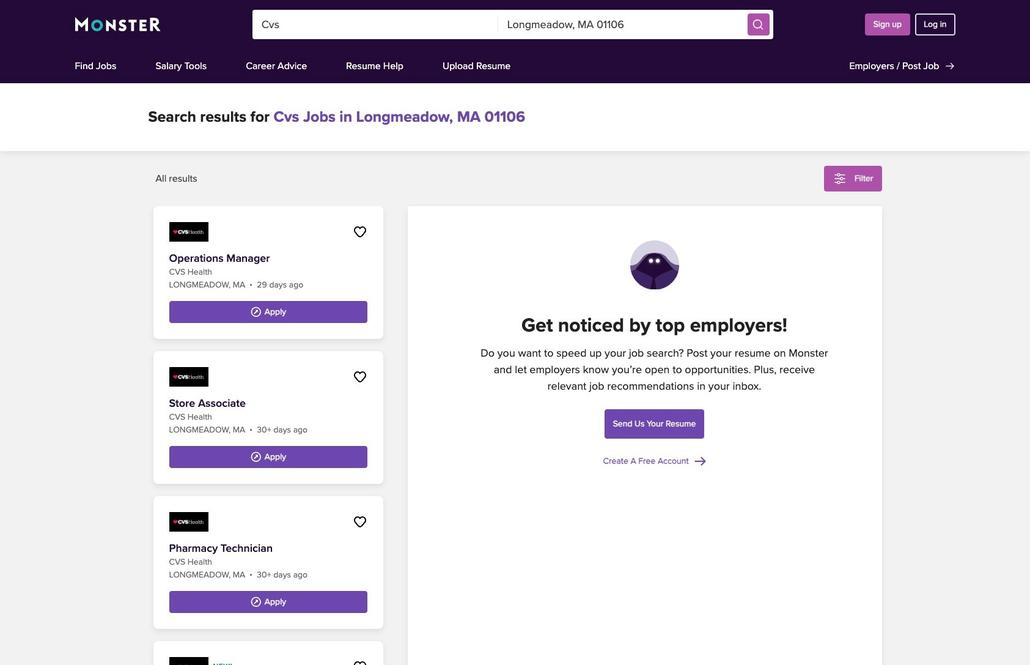 Task type: locate. For each thing, give the bounding box(es) containing it.
save this job image inside pharmacy technician at cvs health element
[[353, 515, 367, 529]]

2 save this job image from the top
[[353, 660, 367, 665]]

4 cvs health logo image from the top
[[169, 657, 208, 665]]

search image
[[752, 18, 765, 31]]

cvs health logo image inside operations manager at cvs health element
[[169, 222, 208, 242]]

filter image
[[833, 171, 848, 186]]

save this job image inside store associate at cvs health element
[[353, 370, 367, 384]]

1 save this job image from the top
[[353, 225, 367, 239]]

3 cvs health logo image from the top
[[169, 512, 208, 532]]

1 cvs health logo image from the top
[[169, 222, 208, 242]]

1 vertical spatial save this job image
[[353, 660, 367, 665]]

cvs health logo image
[[169, 222, 208, 242], [169, 367, 208, 387], [169, 512, 208, 532], [169, 657, 208, 665]]

store associate at cvs health element
[[153, 351, 383, 484]]

cvs health logo image inside pharmacy technician at cvs health element
[[169, 512, 208, 532]]

2 save this job image from the top
[[353, 370, 367, 384]]

2 cvs health logo image from the top
[[169, 367, 208, 387]]

0 vertical spatial save this job image
[[353, 515, 367, 529]]

save this job image inside operations manager at cvs health element
[[353, 225, 367, 239]]

save this job image
[[353, 515, 367, 529], [353, 660, 367, 665]]

0 vertical spatial save this job image
[[353, 225, 367, 239]]

save this job image
[[353, 225, 367, 239], [353, 370, 367, 384]]

1 save this job image from the top
[[353, 515, 367, 529]]

filter image
[[833, 171, 848, 186]]

cvs health logo image for pharmacy technician at cvs health element
[[169, 512, 208, 532]]

1 vertical spatial save this job image
[[353, 370, 367, 384]]

Enter location or "remote" search field
[[498, 10, 744, 39]]

cvs health logo image inside store associate at cvs health element
[[169, 367, 208, 387]]

cvs health logo image for operations manager at cvs health element
[[169, 222, 208, 242]]

pharmacy technician at cvs health element
[[153, 496, 383, 629]]



Task type: describe. For each thing, give the bounding box(es) containing it.
operations manager at cvs health element
[[153, 206, 383, 339]]

save this job image for operations manager at cvs health element
[[353, 225, 367, 239]]

save this job image for store associate at cvs health element
[[353, 370, 367, 384]]

monster image
[[75, 17, 161, 32]]

cvs health logo image for store associate at cvs health element
[[169, 367, 208, 387]]

Search jobs, keywords, companies search field
[[252, 10, 498, 39]]



Task type: vqa. For each thing, say whether or not it's contained in the screenshot.
Marketing Data Analyst - Hybrid at Kforce Technology ELEMENT
no



